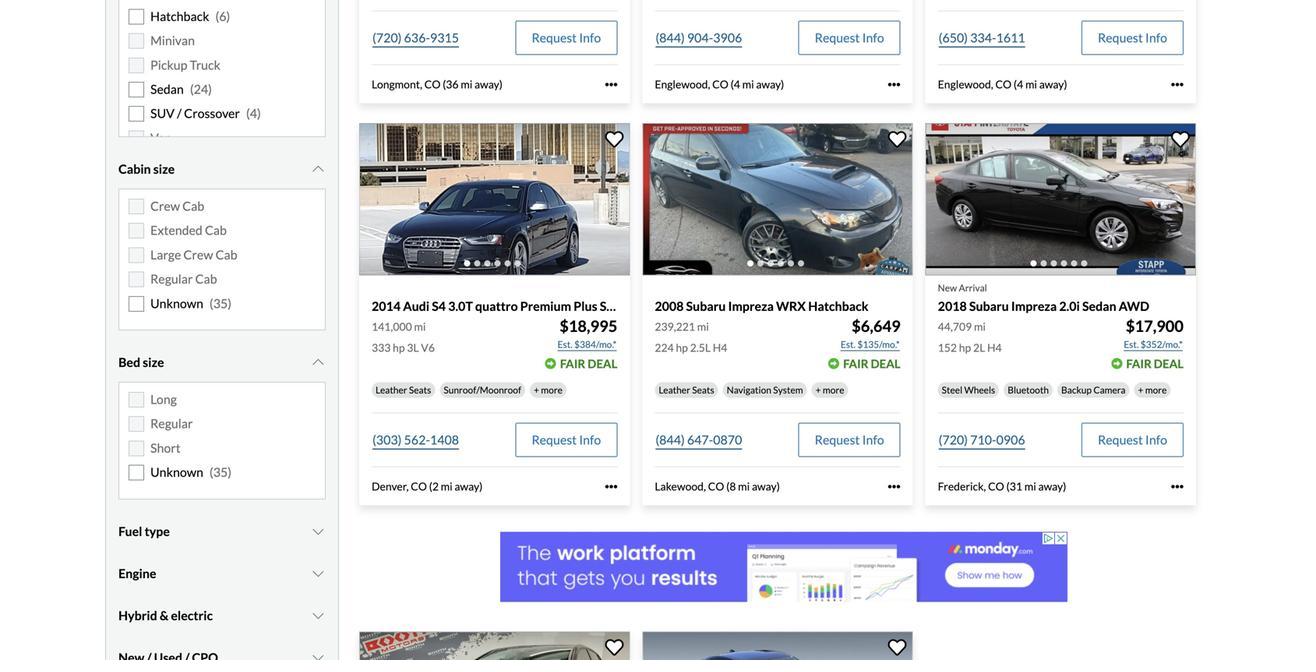 Task type: vqa. For each thing, say whether or not it's contained in the screenshot.
accounting
no



Task type: locate. For each thing, give the bounding box(es) containing it.
regular for regular
[[150, 416, 193, 431]]

1 englewood, from the left
[[655, 78, 711, 91]]

chevron down image inside engine dropdown button
[[311, 567, 326, 580]]

size
[[153, 161, 175, 177], [143, 355, 164, 370]]

2 unknown (35) from the top
[[150, 465, 232, 480]]

(35) down regular cab
[[210, 296, 232, 311]]

+ more right camera
[[1139, 385, 1167, 396]]

leather seats down 3l
[[376, 385, 431, 396]]

mi right (8
[[738, 480, 750, 493]]

$6,649
[[852, 317, 901, 336]]

deal down $135/mo.*
[[871, 357, 901, 371]]

1 horizontal spatial est.
[[841, 339, 856, 350]]

hp inside 44,709 mi 152 hp 2l h4
[[960, 341, 972, 354]]

(720) 710-0906 button
[[938, 423, 1027, 457]]

2 fair deal from the left
[[844, 357, 901, 371]]

leather down 333
[[376, 385, 407, 396]]

333
[[372, 341, 391, 354]]

crystal black silica 2023 subaru wrx awd sedan all-wheel drive 6-speed manual image
[[643, 632, 913, 660]]

0 horizontal spatial englewood,
[[655, 78, 711, 91]]

0 horizontal spatial awd
[[637, 299, 667, 314]]

710-
[[971, 432, 997, 448]]

1 vertical spatial regular
[[150, 416, 193, 431]]

previous image image for $6,649
[[652, 187, 668, 212]]

2 horizontal spatial more
[[1146, 385, 1167, 396]]

unknown down regular cab
[[150, 296, 203, 311]]

hp left 3l
[[393, 341, 405, 354]]

request info button for (720) 710-0906
[[1082, 423, 1184, 457]]

backup camera
[[1062, 385, 1126, 396]]

(720) for (720) 636-9315
[[373, 30, 402, 45]]

0 vertical spatial regular
[[150, 271, 193, 287]]

2 chevron down image from the top
[[311, 356, 326, 369]]

0906
[[997, 432, 1026, 448]]

deal for $6,649
[[871, 357, 901, 371]]

mi down (844) 904-3906 button
[[743, 78, 754, 91]]

request for 9315
[[532, 30, 577, 45]]

2 horizontal spatial next image image
[[1172, 187, 1187, 212]]

1 vertical spatial (35)
[[210, 465, 232, 480]]

2 subaru from the left
[[970, 299, 1009, 314]]

mi up 2.5l
[[698, 320, 709, 333]]

est. $384/mo.* button
[[557, 337, 618, 353]]

leather seats for $18,995
[[376, 385, 431, 396]]

2 englewood, from the left
[[938, 78, 994, 91]]

1 vertical spatial unknown (35)
[[150, 465, 232, 480]]

info for (650) 334-1611
[[1146, 30, 1168, 45]]

large
[[150, 247, 181, 262]]

next image image
[[605, 187, 621, 212], [889, 187, 904, 212], [1172, 187, 1187, 212]]

previous image image
[[369, 187, 384, 212], [652, 187, 668, 212], [935, 187, 951, 212]]

1 horizontal spatial englewood, co (4 mi away)
[[938, 78, 1068, 91]]

cab for regular cab
[[195, 271, 217, 287]]

2 horizontal spatial est.
[[1124, 339, 1139, 350]]

hp inside '141,000 mi 333 hp 3l v6'
[[393, 341, 405, 354]]

next image image for $18,995
[[605, 187, 621, 212]]

0 horizontal spatial seats
[[409, 385, 431, 396]]

subaru down 'arrival'
[[970, 299, 1009, 314]]

1 est. from the left
[[558, 339, 573, 350]]

bed
[[119, 355, 140, 370]]

3 + from the left
[[1139, 385, 1144, 396]]

3 fair deal from the left
[[1127, 357, 1184, 371]]

+
[[534, 385, 539, 396], [816, 385, 821, 396], [1139, 385, 1144, 396]]

0 horizontal spatial more
[[541, 385, 563, 396]]

2 horizontal spatial sedan
[[1083, 299, 1117, 314]]

2 horizontal spatial previous image image
[[935, 187, 951, 212]]

extended cab
[[150, 223, 227, 238]]

quattro
[[476, 299, 518, 314]]

1 impreza from the left
[[729, 299, 774, 314]]

1 horizontal spatial subaru
[[970, 299, 1009, 314]]

2 englewood, co (4 mi away) from the left
[[938, 78, 1068, 91]]

fuel type button
[[119, 512, 326, 551]]

0 horizontal spatial est.
[[558, 339, 573, 350]]

0 vertical spatial unknown
[[150, 296, 203, 311]]

1 horizontal spatial crew
[[184, 247, 213, 262]]

2 unknown from the top
[[150, 465, 203, 480]]

2 horizontal spatial fair deal
[[1127, 357, 1184, 371]]

2 h4 from the left
[[988, 341, 1002, 354]]

mi right (31
[[1025, 480, 1037, 493]]

1 fair from the left
[[560, 357, 586, 371]]

1 horizontal spatial seats
[[693, 385, 715, 396]]

ellipsis h image for (650) 334-1611
[[1172, 78, 1184, 91]]

leather for $18,995
[[376, 385, 407, 396]]

1 vertical spatial hatchback
[[809, 299, 869, 314]]

request for 1408
[[532, 432, 577, 448]]

engine
[[119, 566, 156, 581]]

2 regular from the top
[[150, 416, 193, 431]]

1 vertical spatial unknown
[[150, 465, 203, 480]]

(2
[[429, 480, 439, 493]]

1 previous image image from the left
[[369, 187, 384, 212]]

0 horizontal spatial leather seats
[[376, 385, 431, 396]]

1 chevron down image from the top
[[311, 163, 326, 175]]

seats down 2.5l
[[693, 385, 715, 396]]

$17,900
[[1126, 317, 1184, 336]]

1408
[[430, 432, 459, 448]]

2l
[[974, 341, 986, 354]]

sedan right the 2.0i
[[1083, 299, 1117, 314]]

fair down est. $384/mo.* button
[[560, 357, 586, 371]]

(24)
[[190, 81, 212, 97]]

3 fair from the left
[[1127, 357, 1152, 371]]

3 chevron down image from the top
[[311, 525, 326, 538]]

awd up 239,221
[[637, 299, 667, 314]]

0 horizontal spatial hatchback
[[150, 8, 209, 24]]

cab for extended cab
[[205, 223, 227, 238]]

est. down the $17,900
[[1124, 339, 1139, 350]]

frederick, co (31 mi away)
[[938, 480, 1067, 493]]

1 unknown (35) from the top
[[150, 296, 232, 311]]

0 horizontal spatial crew
[[150, 198, 180, 214]]

more down est. $352/mo.* "button"
[[1146, 385, 1167, 396]]

sedan inside the new arrival 2018 subaru impreza 2.0i sedan awd
[[1083, 299, 1117, 314]]

(844) 904-3906 button
[[655, 21, 743, 55]]

2.5l
[[690, 341, 711, 354]]

englewood, for (844)
[[655, 78, 711, 91]]

seats down 3l
[[409, 385, 431, 396]]

mi down '(650) 334-1611' button
[[1026, 78, 1038, 91]]

co left (31
[[989, 480, 1005, 493]]

2 leather seats from the left
[[659, 385, 715, 396]]

unknown (35) down short
[[150, 465, 232, 480]]

englewood,
[[655, 78, 711, 91], [938, 78, 994, 91]]

2 horizontal spatial fair
[[1127, 357, 1152, 371]]

1 awd from the left
[[637, 299, 667, 314]]

9315
[[430, 30, 459, 45]]

0 horizontal spatial fair
[[560, 357, 586, 371]]

3.0t
[[448, 299, 473, 314]]

request info
[[532, 30, 601, 45], [815, 30, 885, 45], [1098, 30, 1168, 45], [532, 432, 601, 448], [815, 432, 885, 448], [1098, 432, 1168, 448]]

0 horizontal spatial next image image
[[605, 187, 621, 212]]

chevron down image inside bed size 'dropdown button'
[[311, 356, 326, 369]]

more right system
[[823, 385, 845, 396]]

longmont,
[[372, 78, 423, 91]]

$135/mo.*
[[858, 339, 900, 350]]

+ more for $6,649
[[816, 385, 845, 396]]

0 horizontal spatial deal
[[588, 357, 618, 371]]

+ more right system
[[816, 385, 845, 396]]

(720) left 636-
[[373, 30, 402, 45]]

2008
[[655, 299, 684, 314]]

1 vertical spatial crew
[[184, 247, 213, 262]]

englewood, co (4 mi away) down "1611"
[[938, 78, 1068, 91]]

1 deal from the left
[[588, 357, 618, 371]]

ellipsis h image
[[605, 481, 618, 493]]

awd
[[637, 299, 667, 314], [1119, 299, 1150, 314]]

size inside cabin size dropdown button
[[153, 161, 175, 177]]

h4 right 2l
[[988, 341, 1002, 354]]

(720) left 710-
[[939, 432, 968, 448]]

0 vertical spatial (35)
[[210, 296, 232, 311]]

mi
[[461, 78, 473, 91], [743, 78, 754, 91], [1026, 78, 1038, 91], [414, 320, 426, 333], [698, 320, 709, 333], [974, 320, 986, 333], [441, 480, 453, 493], [738, 480, 750, 493], [1025, 480, 1037, 493]]

lakewood,
[[655, 480, 706, 493]]

3 hp from the left
[[960, 341, 972, 354]]

hp right the 224 at the bottom
[[676, 341, 688, 354]]

0 horizontal spatial h4
[[713, 341, 728, 354]]

1 h4 from the left
[[713, 341, 728, 354]]

unknown (35) down regular cab
[[150, 296, 232, 311]]

awd inside the new arrival 2018 subaru impreza 2.0i sedan awd
[[1119, 299, 1150, 314]]

ellipsis h image for (844) 904-3906
[[889, 78, 901, 91]]

request info button for (650) 334-1611
[[1082, 21, 1184, 55]]

est. left $135/mo.*
[[841, 339, 856, 350]]

denver,
[[372, 480, 409, 493]]

englewood, co (4 mi away) down '3906'
[[655, 78, 785, 91]]

0 horizontal spatial hp
[[393, 341, 405, 354]]

(720)
[[373, 30, 402, 45], [939, 432, 968, 448]]

regular up short
[[150, 416, 193, 431]]

(4 down "1611"
[[1014, 78, 1024, 91]]

1 horizontal spatial fair
[[844, 357, 869, 371]]

sedan
[[150, 81, 184, 97], [600, 299, 634, 314], [1083, 299, 1117, 314]]

deal for $17,900
[[1154, 357, 1184, 371]]

size inside bed size 'dropdown button'
[[143, 355, 164, 370]]

hp for $6,649
[[676, 341, 688, 354]]

est. inside $6,649 est. $135/mo.*
[[841, 339, 856, 350]]

1 more from the left
[[541, 385, 563, 396]]

fair down est. $352/mo.* "button"
[[1127, 357, 1152, 371]]

mi up 2l
[[974, 320, 986, 333]]

suv
[[150, 106, 175, 121]]

chevron down image inside cabin size dropdown button
[[311, 163, 326, 175]]

(844) left 904-
[[656, 30, 685, 45]]

crew down extended cab
[[184, 247, 213, 262]]

sedan right plus
[[600, 299, 634, 314]]

cab for crew cab
[[183, 198, 204, 214]]

2 awd from the left
[[1119, 299, 1150, 314]]

2 chevron down image from the top
[[311, 609, 326, 622]]

1 hp from the left
[[393, 341, 405, 354]]

co down "1611"
[[996, 78, 1012, 91]]

2 horizontal spatial +
[[1139, 385, 1144, 396]]

1 vertical spatial (720)
[[939, 432, 968, 448]]

1 horizontal spatial + more
[[816, 385, 845, 396]]

2 + more from the left
[[816, 385, 845, 396]]

cabin size
[[119, 161, 175, 177]]

chevron down image for bed size
[[311, 356, 326, 369]]

(4
[[731, 78, 741, 91], [1014, 78, 1024, 91]]

3 deal from the left
[[1154, 357, 1184, 371]]

request info button
[[516, 21, 618, 55], [799, 21, 901, 55], [1082, 21, 1184, 55], [516, 423, 618, 457], [799, 423, 901, 457], [1082, 423, 1184, 457]]

ellipsis h image
[[605, 78, 618, 91], [889, 78, 901, 91], [1172, 78, 1184, 91], [889, 481, 901, 493], [1172, 481, 1184, 493]]

1 horizontal spatial leather seats
[[659, 385, 715, 396]]

0 vertical spatial size
[[153, 161, 175, 177]]

sedan down 'pickup'
[[150, 81, 184, 97]]

1 (35) from the top
[[210, 296, 232, 311]]

2 + from the left
[[816, 385, 821, 396]]

1 vertical spatial (844)
[[656, 432, 685, 448]]

mi right (36
[[461, 78, 473, 91]]

co for ellipsis h image
[[411, 480, 427, 493]]

h4 inside 239,221 mi 224 hp 2.5l h4
[[713, 341, 728, 354]]

2 next image image from the left
[[889, 187, 904, 212]]

1 + from the left
[[534, 385, 539, 396]]

1 unknown from the top
[[150, 296, 203, 311]]

chevron down image inside fuel type dropdown button
[[311, 525, 326, 538]]

fair deal for $18,995
[[560, 357, 618, 371]]

camera
[[1094, 385, 1126, 396]]

(4 for (844) 904-3906
[[731, 78, 741, 91]]

crystal black silica 2018 subaru impreza 2.0i sedan awd sedan all-wheel drive 5-speed manual image
[[926, 123, 1197, 276]]

1 fair deal from the left
[[560, 357, 618, 371]]

2 hp from the left
[[676, 341, 688, 354]]

chevron down image
[[311, 163, 326, 175], [311, 356, 326, 369], [311, 525, 326, 538], [311, 652, 326, 660]]

$352/mo.*
[[1141, 339, 1183, 350]]

1 horizontal spatial previous image image
[[652, 187, 668, 212]]

fair for $17,900
[[1127, 357, 1152, 371]]

h4 for $17,900
[[988, 341, 1002, 354]]

co down '3906'
[[713, 78, 729, 91]]

2 previous image image from the left
[[652, 187, 668, 212]]

(650)
[[939, 30, 968, 45]]

636-
[[404, 30, 430, 45]]

hatchback up $6,649 est. $135/mo.* on the right of the page
[[809, 299, 869, 314]]

chevron down image inside hybrid & electric dropdown button
[[311, 609, 326, 622]]

est.
[[558, 339, 573, 350], [841, 339, 856, 350], [1124, 339, 1139, 350]]

1 (4 from the left
[[731, 78, 741, 91]]

1 horizontal spatial deal
[[871, 357, 901, 371]]

+ for $6,649
[[816, 385, 821, 396]]

0 horizontal spatial +
[[534, 385, 539, 396]]

(35) up fuel type dropdown button
[[210, 465, 232, 480]]

sunroof/moonroof
[[444, 385, 522, 396]]

size right bed
[[143, 355, 164, 370]]

0 vertical spatial chevron down image
[[311, 567, 326, 580]]

englewood, co (4 mi away)
[[655, 78, 785, 91], [938, 78, 1068, 91]]

2 leather from the left
[[659, 385, 691, 396]]

0 vertical spatial (844)
[[656, 30, 685, 45]]

1 leather from the left
[[376, 385, 407, 396]]

cab
[[183, 198, 204, 214], [205, 223, 227, 238], [216, 247, 237, 262], [195, 271, 217, 287]]

arrival
[[959, 282, 988, 294]]

1 (844) from the top
[[656, 30, 685, 45]]

fair down est. $135/mo.* button at the bottom right of the page
[[844, 357, 869, 371]]

+ right system
[[816, 385, 821, 396]]

co for ellipsis h icon related to (650) 334-1611
[[996, 78, 1012, 91]]

1 chevron down image from the top
[[311, 567, 326, 580]]

leather seats down 2.5l
[[659, 385, 715, 396]]

0 horizontal spatial (720)
[[373, 30, 402, 45]]

cab down large crew cab
[[195, 271, 217, 287]]

deal down $384/mo.*
[[588, 357, 618, 371]]

awd up the $17,900
[[1119, 299, 1150, 314]]

2 horizontal spatial + more
[[1139, 385, 1167, 396]]

1 next image image from the left
[[605, 187, 621, 212]]

0 horizontal spatial leather
[[376, 385, 407, 396]]

regular for regular cab
[[150, 271, 193, 287]]

request info for 0906
[[1098, 432, 1168, 448]]

0 horizontal spatial sedan
[[150, 81, 184, 97]]

regular
[[150, 271, 193, 287], [150, 416, 193, 431]]

co for ellipsis h icon for (844) 904-3906
[[713, 78, 729, 91]]

2 est. from the left
[[841, 339, 856, 350]]

impreza left the 2.0i
[[1012, 299, 1057, 314]]

2 deal from the left
[[871, 357, 901, 371]]

0 vertical spatial (720)
[[373, 30, 402, 45]]

44,709 mi 152 hp 2l h4
[[938, 320, 1002, 354]]

2 seats from the left
[[693, 385, 715, 396]]

h4 for $6,649
[[713, 341, 728, 354]]

request
[[532, 30, 577, 45], [815, 30, 860, 45], [1098, 30, 1144, 45], [532, 432, 577, 448], [815, 432, 860, 448], [1098, 432, 1144, 448]]

1 vertical spatial chevron down image
[[311, 609, 326, 622]]

est. inside $18,995 est. $384/mo.*
[[558, 339, 573, 350]]

+ right camera
[[1139, 385, 1144, 396]]

seats
[[409, 385, 431, 396], [693, 385, 715, 396]]

1 vertical spatial size
[[143, 355, 164, 370]]

englewood, down (650)
[[938, 78, 994, 91]]

2 fair from the left
[[844, 357, 869, 371]]

fair deal down est. $384/mo.* button
[[560, 357, 618, 371]]

request info for 9315
[[532, 30, 601, 45]]

0 horizontal spatial subaru
[[686, 299, 726, 314]]

black 2019 volkswagen golf r awd hatchback all-wheel drive 6-speed manual image
[[359, 632, 630, 660]]

2 (4 from the left
[[1014, 78, 1024, 91]]

leather seats for $6,649
[[659, 385, 715, 396]]

chevron down image
[[311, 567, 326, 580], [311, 609, 326, 622]]

black 2008 subaru impreza wrx hatchback hatchback all-wheel drive 5-speed manual image
[[643, 123, 913, 276]]

+ more down est. $384/mo.* button
[[534, 385, 563, 396]]

fair deal down est. $352/mo.* "button"
[[1127, 357, 1184, 371]]

1 horizontal spatial (720)
[[939, 432, 968, 448]]

regular down large
[[150, 271, 193, 287]]

van
[[150, 130, 171, 145]]

2008 subaru impreza wrx hatchback
[[655, 299, 869, 314]]

0 vertical spatial unknown (35)
[[150, 296, 232, 311]]

navigation system
[[727, 385, 803, 396]]

(720) for (720) 710-0906
[[939, 432, 968, 448]]

co for ellipsis h icon for (720) 636-9315
[[425, 78, 441, 91]]

englewood, down (844) 904-3906 button
[[655, 78, 711, 91]]

chevron down image for engine
[[311, 567, 326, 580]]

1 horizontal spatial hp
[[676, 341, 688, 354]]

crew
[[150, 198, 180, 214], [184, 247, 213, 262]]

1 horizontal spatial next image image
[[889, 187, 904, 212]]

hp left 2l
[[960, 341, 972, 354]]

est. for $17,900
[[1124, 339, 1139, 350]]

more down est. $384/mo.* button
[[541, 385, 563, 396]]

1 horizontal spatial (4
[[1014, 78, 1024, 91]]

subaru up 239,221 mi 224 hp 2.5l h4
[[686, 299, 726, 314]]

1 seats from the left
[[409, 385, 431, 396]]

1 + more from the left
[[534, 385, 563, 396]]

(650) 334-1611 button
[[938, 21, 1027, 55]]

info for (720) 710-0906
[[1146, 432, 1168, 448]]

1 leather seats from the left
[[376, 385, 431, 396]]

1 englewood, co (4 mi away) from the left
[[655, 78, 785, 91]]

leather down the 224 at the bottom
[[659, 385, 691, 396]]

electric
[[171, 608, 213, 623]]

1 horizontal spatial impreza
[[1012, 299, 1057, 314]]

cab up large crew cab
[[205, 223, 227, 238]]

cab up extended cab
[[183, 198, 204, 214]]

deal down '$352/mo.*'
[[1154, 357, 1184, 371]]

3 est. from the left
[[1124, 339, 1139, 350]]

request for 0870
[[815, 432, 860, 448]]

0 horizontal spatial (4
[[731, 78, 741, 91]]

fair deal down est. $135/mo.* button at the bottom right of the page
[[844, 357, 901, 371]]

fuel type
[[119, 524, 170, 539]]

(844) 647-0870
[[656, 432, 743, 448]]

h4
[[713, 341, 728, 354], [988, 341, 1002, 354]]

0 horizontal spatial fair deal
[[560, 357, 618, 371]]

seats for $6,649
[[693, 385, 715, 396]]

3 next image image from the left
[[1172, 187, 1187, 212]]

1 horizontal spatial h4
[[988, 341, 1002, 354]]

h4 right 2.5l
[[713, 341, 728, 354]]

est. for $6,649
[[841, 339, 856, 350]]

size right cabin
[[153, 161, 175, 177]]

hybrid
[[119, 608, 157, 623]]

2 horizontal spatial hp
[[960, 341, 972, 354]]

est. down $18,995
[[558, 339, 573, 350]]

4 chevron down image from the top
[[311, 652, 326, 660]]

+ for $18,995
[[534, 385, 539, 396]]

unknown
[[150, 296, 203, 311], [150, 465, 203, 480]]

previous image image for $18,995
[[369, 187, 384, 212]]

1 horizontal spatial fair deal
[[844, 357, 901, 371]]

englewood, for (650)
[[938, 78, 994, 91]]

3 more from the left
[[1146, 385, 1167, 396]]

0 horizontal spatial previous image image
[[369, 187, 384, 212]]

co left (36
[[425, 78, 441, 91]]

hp inside 239,221 mi 224 hp 2.5l h4
[[676, 341, 688, 354]]

+ right sunroof/moonroof on the bottom left
[[534, 385, 539, 396]]

co left (2
[[411, 480, 427, 493]]

impreza left wrx on the right top of the page
[[729, 299, 774, 314]]

fuel
[[119, 524, 142, 539]]

h4 inside 44,709 mi 152 hp 2l h4
[[988, 341, 1002, 354]]

mi down audi
[[414, 320, 426, 333]]

0 vertical spatial hatchback
[[150, 8, 209, 24]]

$17,900 est. $352/mo.*
[[1124, 317, 1184, 350]]

0 horizontal spatial + more
[[534, 385, 563, 396]]

unknown down short
[[150, 465, 203, 480]]

crew up extended
[[150, 198, 180, 214]]

2 impreza from the left
[[1012, 299, 1057, 314]]

1 horizontal spatial +
[[816, 385, 821, 396]]

hatchback up minivan
[[150, 8, 209, 24]]

904-
[[688, 30, 714, 45]]

1 horizontal spatial more
[[823, 385, 845, 396]]

co left (8
[[708, 480, 725, 493]]

more
[[541, 385, 563, 396], [823, 385, 845, 396], [1146, 385, 1167, 396]]

pickup
[[150, 57, 187, 72]]

subaru inside the new arrival 2018 subaru impreza 2.0i sedan awd
[[970, 299, 1009, 314]]

1 horizontal spatial englewood,
[[938, 78, 994, 91]]

est. inside $17,900 est. $352/mo.*
[[1124, 339, 1139, 350]]

1 horizontal spatial awd
[[1119, 299, 1150, 314]]

0 horizontal spatial impreza
[[729, 299, 774, 314]]

2 more from the left
[[823, 385, 845, 396]]

1 regular from the top
[[150, 271, 193, 287]]

2 (844) from the top
[[656, 432, 685, 448]]

2 horizontal spatial deal
[[1154, 357, 1184, 371]]

(844) left 647- in the bottom of the page
[[656, 432, 685, 448]]

1 horizontal spatial leather
[[659, 385, 691, 396]]

hybrid & electric button
[[119, 596, 326, 635]]

0 horizontal spatial englewood, co (4 mi away)
[[655, 78, 785, 91]]

more for $18,995
[[541, 385, 563, 396]]

(4 down '3906'
[[731, 78, 741, 91]]

v6
[[421, 341, 435, 354]]



Task type: describe. For each thing, give the bounding box(es) containing it.
hatchback (6)
[[150, 8, 230, 24]]

2018
[[938, 299, 967, 314]]

2014
[[372, 299, 401, 314]]

request for 3906
[[815, 30, 860, 45]]

size for cabin size
[[153, 161, 175, 177]]

chevron down image for cabin size
[[311, 163, 326, 175]]

(720) 636-9315
[[373, 30, 459, 45]]

2 (35) from the top
[[210, 465, 232, 480]]

info for (844) 647-0870
[[863, 432, 885, 448]]

(650) 334-1611
[[939, 30, 1026, 45]]

deal for $18,995
[[588, 357, 618, 371]]

navigation
[[727, 385, 772, 396]]

request info button for (844) 904-3906
[[799, 21, 901, 55]]

info for (720) 636-9315
[[579, 30, 601, 45]]

englewood, co (4 mi away) for 334-
[[938, 78, 1068, 91]]

3 + more from the left
[[1139, 385, 1167, 396]]

$18,995
[[560, 317, 618, 336]]

(303) 562-1408
[[373, 432, 459, 448]]

(31
[[1007, 480, 1023, 493]]

system
[[774, 385, 803, 396]]

239,221 mi 224 hp 2.5l h4
[[655, 320, 728, 354]]

more for $6,649
[[823, 385, 845, 396]]

crossover
[[184, 106, 240, 121]]

334-
[[971, 30, 997, 45]]

(6)
[[216, 8, 230, 24]]

141,000 mi 333 hp 3l v6
[[372, 320, 435, 354]]

new
[[938, 282, 958, 294]]

request info for 3906
[[815, 30, 885, 45]]

fair for $6,649
[[844, 357, 869, 371]]

seats for $18,995
[[409, 385, 431, 396]]

short
[[150, 440, 181, 456]]

cabin
[[119, 161, 151, 177]]

mi inside 44,709 mi 152 hp 2l h4
[[974, 320, 986, 333]]

extended
[[150, 223, 203, 238]]

engine button
[[119, 554, 326, 593]]

/
[[177, 106, 182, 121]]

$384/mo.*
[[575, 339, 617, 350]]

0 vertical spatial crew
[[150, 198, 180, 214]]

frederick,
[[938, 480, 987, 493]]

(4 for (650) 334-1611
[[1014, 78, 1024, 91]]

steel
[[942, 385, 963, 396]]

cab down extended cab
[[216, 247, 237, 262]]

suv / crossover (4)
[[150, 106, 261, 121]]

2.0i
[[1060, 299, 1080, 314]]

(844) 904-3906
[[656, 30, 743, 45]]

2014 audi s4 3.0t quattro premium plus sedan awd
[[372, 299, 667, 314]]

0870
[[714, 432, 743, 448]]

englewood, co (4 mi away) for 904-
[[655, 78, 785, 91]]

(844) for (844) 647-0870
[[656, 432, 685, 448]]

black 2014 audi s4 3.0t quattro premium plus sedan awd sedan all-wheel drive 6-speed manual image
[[359, 123, 630, 276]]

mi right (2
[[441, 480, 453, 493]]

bluetooth
[[1008, 385, 1049, 396]]

sedan (24)
[[150, 81, 212, 97]]

mi inside '141,000 mi 333 hp 3l v6'
[[414, 320, 426, 333]]

long
[[150, 392, 177, 407]]

leather for $6,649
[[659, 385, 691, 396]]

1 horizontal spatial sedan
[[600, 299, 634, 314]]

est. $135/mo.* button
[[840, 337, 901, 353]]

(36
[[443, 78, 459, 91]]

request info button for (844) 647-0870
[[799, 423, 901, 457]]

$6,649 est. $135/mo.*
[[841, 317, 901, 350]]

+ more for $18,995
[[534, 385, 563, 396]]

backup
[[1062, 385, 1092, 396]]

steel wheels
[[942, 385, 996, 396]]

mi inside 239,221 mi 224 hp 2.5l h4
[[698, 320, 709, 333]]

fair deal for $6,649
[[844, 357, 901, 371]]

request for 1611
[[1098, 30, 1144, 45]]

request info button for (303) 562-1408
[[516, 423, 618, 457]]

3906
[[714, 30, 743, 45]]

44,709
[[938, 320, 972, 333]]

request info for 1408
[[532, 432, 601, 448]]

audi
[[403, 299, 430, 314]]

(844) 647-0870 button
[[655, 423, 743, 457]]

advertisement region
[[501, 532, 1068, 602]]

(720) 636-9315 button
[[372, 21, 460, 55]]

hp for $17,900
[[960, 341, 972, 354]]

hp for $18,995
[[393, 341, 405, 354]]

1611
[[997, 30, 1026, 45]]

1 subaru from the left
[[686, 299, 726, 314]]

fair for $18,995
[[560, 357, 586, 371]]

647-
[[688, 432, 714, 448]]

request info button for (720) 636-9315
[[516, 21, 618, 55]]

premium
[[520, 299, 572, 314]]

request info for 0870
[[815, 432, 885, 448]]

224
[[655, 341, 674, 354]]

info for (844) 904-3906
[[863, 30, 885, 45]]

wrx
[[777, 299, 806, 314]]

est. for $18,995
[[558, 339, 573, 350]]

impreza inside the new arrival 2018 subaru impreza 2.0i sedan awd
[[1012, 299, 1057, 314]]

request for 0906
[[1098, 432, 1144, 448]]

longmont, co (36 mi away)
[[372, 78, 503, 91]]

chevron down image for fuel type
[[311, 525, 326, 538]]

type
[[145, 524, 170, 539]]

denver, co (2 mi away)
[[372, 480, 483, 493]]

(303)
[[373, 432, 402, 448]]

minivan
[[150, 33, 195, 48]]

info for (303) 562-1408
[[579, 432, 601, 448]]

truck
[[190, 57, 221, 72]]

hybrid & electric
[[119, 608, 213, 623]]

(844) for (844) 904-3906
[[656, 30, 685, 45]]

lakewood, co (8 mi away)
[[655, 480, 780, 493]]

bed size
[[119, 355, 164, 370]]

$18,995 est. $384/mo.*
[[558, 317, 618, 350]]

pickup truck
[[150, 57, 221, 72]]

fair deal for $17,900
[[1127, 357, 1184, 371]]

crew cab
[[150, 198, 204, 214]]

1 horizontal spatial hatchback
[[809, 299, 869, 314]]

large crew cab
[[150, 247, 237, 262]]

239,221
[[655, 320, 695, 333]]

size for bed size
[[143, 355, 164, 370]]

141,000
[[372, 320, 412, 333]]

(720) 710-0906
[[939, 432, 1026, 448]]

bed size button
[[119, 343, 326, 382]]

chevron down image for hybrid & electric
[[311, 609, 326, 622]]

request info for 1611
[[1098, 30, 1168, 45]]

s4
[[432, 299, 446, 314]]

(8
[[727, 480, 736, 493]]

3 previous image image from the left
[[935, 187, 951, 212]]

&
[[160, 608, 169, 623]]

next image image for $6,649
[[889, 187, 904, 212]]

new arrival 2018 subaru impreza 2.0i sedan awd
[[938, 282, 1150, 314]]

ellipsis h image for (720) 636-9315
[[605, 78, 618, 91]]



